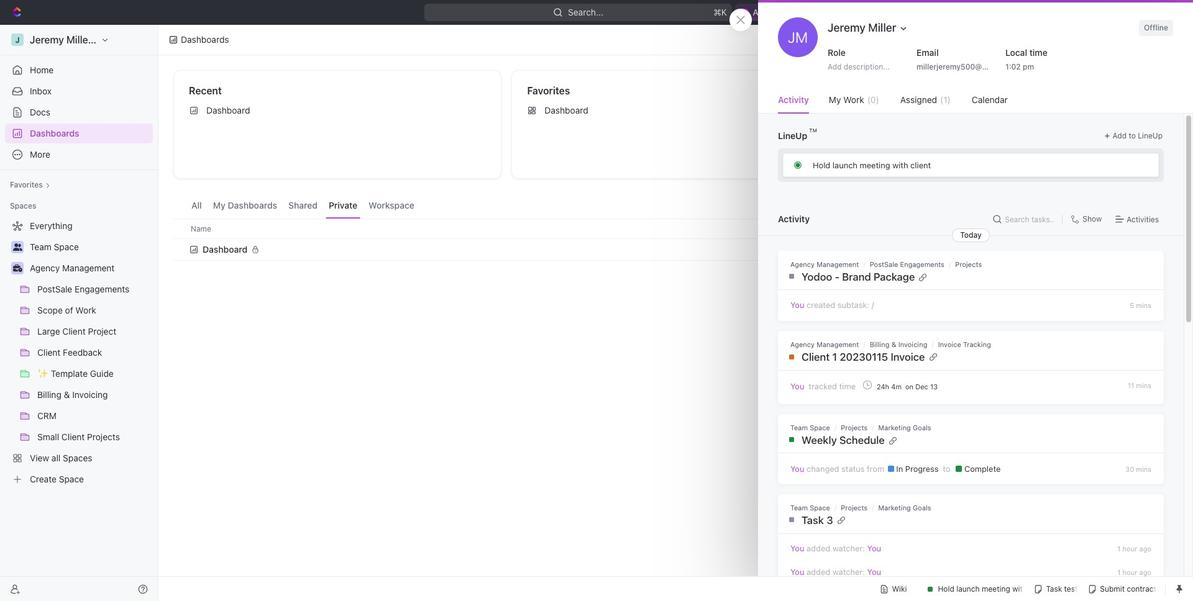 Task type: vqa. For each thing, say whether or not it's contained in the screenshot.
"CRM"
yes



Task type: describe. For each thing, give the bounding box(es) containing it.
my dashboards button
[[210, 194, 280, 219]]

new button
[[1000, 2, 1044, 22]]

email
[[917, 47, 939, 58]]

agency management link for client
[[791, 340, 859, 348]]

meeting
[[860, 160, 890, 170]]

3 ago from the top
[[1140, 593, 1152, 601]]

/ link
[[872, 300, 874, 310]]

/ up schedule
[[872, 424, 874, 432]]

work inside scope of work link
[[75, 305, 96, 316]]

task 3
[[802, 514, 833, 527]]

agency management
[[30, 263, 115, 273]]

from
[[867, 464, 885, 474]]

my for my dashboards
[[213, 200, 225, 211]]

jeremy for jeremy miller's workspace
[[30, 34, 64, 45]]

1 horizontal spatial postsale engagements link
[[870, 260, 945, 269]]

space up task 3
[[810, 504, 830, 512]]

/ up yodoo - brand package
[[863, 260, 866, 269]]

progress
[[905, 464, 939, 474]]

everything
[[30, 221, 72, 231]]

home link
[[5, 60, 153, 80]]

add to lineup
[[1113, 131, 1163, 140]]

& inside sidebar navigation
[[64, 390, 70, 400]]

activities button
[[1113, 212, 1164, 227]]

with
[[893, 160, 908, 170]]

view all spaces
[[30, 453, 92, 464]]

-
[[835, 271, 840, 283]]

0 vertical spatial engagements
[[900, 260, 945, 269]]

dashboards inside tab list
[[228, 200, 277, 211]]

3 1 hour ago from the top
[[1118, 593, 1152, 601]]

billing inside tree
[[37, 390, 61, 400]]

client inside large client project link
[[62, 326, 86, 337]]

tab list containing all
[[188, 194, 418, 219]]

1 horizontal spatial invoice
[[938, 340, 961, 348]]

recent
[[189, 85, 222, 96]]

1 vertical spatial spaces
[[63, 453, 92, 464]]

dec
[[916, 383, 928, 391]]

agency inside sidebar navigation
[[30, 263, 60, 273]]

docs
[[30, 107, 50, 117]]

owner
[[965, 224, 988, 233]]

tracked time
[[809, 382, 858, 392]]

space up weekly
[[810, 424, 830, 432]]

(0)
[[867, 94, 879, 105]]

yodoo
[[802, 271, 832, 283]]

local time 1:02 pm
[[1006, 47, 1048, 71]]

of
[[65, 305, 73, 316]]

dashboard for favorites
[[545, 105, 588, 116]]

jm for the jeremy miller, , element in jm button
[[1070, 245, 1081, 255]]

client 1 20230115 invoice link
[[781, 351, 1152, 364]]

space down view all spaces link
[[59, 474, 84, 485]]

by
[[906, 85, 917, 96]]

/ up yodoo - brand package link
[[949, 260, 951, 269]]

sharing
[[1065, 224, 1092, 233]]

email millerjeremy500@gmail.com
[[917, 47, 1019, 71]]

1 horizontal spatial billing
[[870, 340, 890, 348]]

local
[[1006, 47, 1027, 58]]

24h
[[877, 383, 889, 391]]

miller
[[868, 21, 897, 34]]

space up agency management
[[54, 242, 79, 252]]

3 hour from the top
[[1123, 593, 1138, 601]]

search
[[1015, 34, 1044, 45]]

1 horizontal spatial favorites
[[527, 85, 570, 96]]

template
[[51, 369, 88, 379]]

dashboards link
[[5, 124, 153, 144]]

add inside role add description...
[[828, 62, 842, 71]]

scope of work link
[[37, 301, 150, 321]]

create
[[30, 474, 57, 485]]

weekly schedule link
[[781, 435, 1152, 447]]

1 watcher: from the top
[[833, 544, 865, 554]]

add inside dropdown button
[[1113, 131, 1127, 140]]

goals for weekly schedule
[[913, 424, 931, 432]]

package
[[874, 271, 915, 283]]

yodoo - brand package link
[[781, 271, 1152, 284]]

client inside client 1 20230115 invoice link
[[802, 351, 830, 363]]

tree inside sidebar navigation
[[5, 216, 153, 490]]

workspace inside sidebar navigation
[[102, 34, 154, 45]]

1 added from the top
[[807, 544, 831, 554]]

inbox
[[30, 86, 52, 96]]

Search tasks.. text field
[[1005, 210, 1057, 229]]

dashboard for created by me
[[883, 105, 927, 116]]

11 mins
[[1128, 382, 1152, 390]]

invoicing inside tree
[[72, 390, 108, 400]]

agency management / postsale engagements / projects
[[791, 260, 982, 269]]

all
[[52, 453, 60, 464]]

upgrade link
[[936, 4, 995, 21]]

urgent
[[873, 591, 901, 601]]

team space link for task 3
[[791, 504, 830, 512]]

✨ template guide
[[37, 369, 114, 379]]

engagements inside tree
[[75, 284, 129, 295]]

crm
[[37, 411, 57, 421]]

new dashboard
[[1116, 34, 1181, 45]]

dashboards right search
[[1046, 34, 1096, 45]]

role add description...
[[828, 47, 890, 71]]

weekly schedule
[[802, 435, 885, 447]]

complete
[[962, 464, 1001, 474]]

0 vertical spatial invoicing
[[899, 340, 928, 348]]

team for task 3
[[791, 504, 808, 512]]

miller's
[[66, 34, 100, 45]]

new for new
[[1018, 7, 1036, 17]]

activities
[[1127, 215, 1159, 224]]

team inside sidebar navigation
[[30, 242, 51, 252]]

private button
[[326, 194, 361, 219]]

3
[[827, 514, 833, 527]]

1 vertical spatial postsale engagements link
[[37, 280, 150, 300]]

Search by name... text field
[[981, 195, 1171, 213]]

guide
[[90, 369, 114, 379]]

team space
[[30, 242, 79, 252]]

billing & invoicing
[[37, 390, 108, 400]]

jeremy for jeremy miller
[[828, 21, 866, 34]]

task
[[802, 514, 824, 527]]

1 vertical spatial to
[[943, 464, 953, 474]]

21
[[884, 244, 893, 255]]

created by me
[[866, 85, 934, 96]]

add description... button
[[823, 60, 905, 75]]

view all spaces link
[[5, 449, 150, 469]]

dashboard inside button
[[1136, 34, 1181, 45]]

created
[[866, 85, 903, 96]]

dashboards inside sidebar navigation
[[30, 128, 79, 139]]

project
[[88, 326, 116, 337]]

business time image
[[13, 265, 22, 272]]

2 watcher: from the top
[[833, 568, 865, 578]]

24h 4m on dec 13
[[877, 383, 938, 391]]

offline
[[1144, 23, 1168, 32]]

in
[[896, 464, 903, 474]]

more button
[[5, 145, 153, 165]]

task 3 link
[[781, 514, 1152, 527]]

1 activity from the top
[[778, 94, 809, 105]]

scope of work
[[37, 305, 96, 316]]

team space / projects / marketing goals for schedule
[[791, 424, 931, 432]]

j
[[15, 35, 20, 44]]

billing & invoicing link inside sidebar navigation
[[37, 385, 150, 405]]

marketing for weekly schedule
[[879, 424, 911, 432]]

ai
[[753, 7, 761, 17]]

create space link
[[5, 470, 150, 490]]

nov
[[866, 244, 882, 255]]

team space / projects / marketing goals for 3
[[791, 504, 931, 512]]

tm
[[809, 127, 817, 134]]

small client projects
[[37, 432, 120, 443]]

favorites inside favorites button
[[10, 180, 43, 190]]

marketing goals link for weekly schedule
[[879, 424, 931, 432]]

my for my work (0)
[[829, 94, 841, 105]]

⌘k
[[714, 7, 727, 17]]



Task type: locate. For each thing, give the bounding box(es) containing it.
4m
[[891, 383, 902, 391]]

1 ago from the top
[[1140, 545, 1152, 553]]

1 horizontal spatial my
[[829, 94, 841, 105]]

marketing goals link down in
[[879, 504, 931, 512]]

0 horizontal spatial invoice
[[891, 351, 925, 363]]

agency management link down created
[[791, 340, 859, 348]]

agency management link up postsale engagements
[[30, 259, 150, 278]]

search dashboards button
[[998, 30, 1103, 50]]

role
[[828, 47, 846, 58]]

marketing goals link for task 3
[[879, 504, 931, 512]]

1 vertical spatial marketing goals link
[[879, 504, 931, 512]]

1 team space / projects / marketing goals from the top
[[791, 424, 931, 432]]

2 marketing goals link from the top
[[879, 504, 931, 512]]

projects link up yodoo - brand package link
[[956, 260, 982, 269]]

2 marketing from the top
[[879, 504, 911, 512]]

dashboard button
[[189, 237, 851, 262], [189, 237, 267, 262]]

1 horizontal spatial jm
[[967, 245, 978, 254]]

1 lineup from the left
[[778, 131, 808, 141]]

dashboard
[[1136, 34, 1181, 45], [206, 105, 250, 116], [545, 105, 588, 116], [883, 105, 927, 116], [203, 244, 247, 255]]

1 horizontal spatial jeremy
[[828, 21, 866, 34]]

postsale up scope
[[37, 284, 72, 295]]

projects inside tree
[[87, 432, 120, 443]]

1 horizontal spatial dashboard link
[[522, 101, 835, 121]]

row containing dashboard
[[173, 237, 1178, 262]]

0 horizontal spatial new
[[1018, 7, 1036, 17]]

2 mins from the top
[[1136, 382, 1152, 390]]

create space
[[30, 474, 84, 485]]

work left (0) at the top of page
[[844, 94, 864, 105]]

/ up 20230115
[[863, 340, 866, 348]]

2 dashboard link from the left
[[522, 101, 835, 121]]

2 vertical spatial team
[[791, 504, 808, 512]]

30
[[1126, 465, 1134, 473]]

management up -
[[817, 260, 859, 269]]

2 team space / projects / marketing goals from the top
[[791, 504, 931, 512]]

30 mins
[[1126, 465, 1152, 473]]

new for new dashboard
[[1116, 34, 1134, 45]]

0 vertical spatial spaces
[[10, 201, 36, 211]]

0 horizontal spatial billing & invoicing link
[[37, 385, 150, 405]]

engagements up package
[[900, 260, 945, 269]]

dashboard link for recent
[[184, 101, 496, 121]]

2 goals from the top
[[913, 504, 931, 512]]

dashboard link for created by me
[[861, 101, 1173, 121]]

0 horizontal spatial jm
[[788, 29, 808, 46]]

management up client 1 20230115 invoice
[[817, 340, 859, 348]]

1 goals from the top
[[913, 424, 931, 432]]

/ left "invoice tracking" "link"
[[932, 340, 934, 348]]

1 row from the top
[[173, 219, 1178, 239]]

/ down from
[[872, 504, 874, 512]]

1 vertical spatial workspace
[[369, 200, 414, 211]]

mins right '5'
[[1136, 302, 1152, 310]]

0 vertical spatial invoice
[[938, 340, 961, 348]]

spaces
[[10, 201, 36, 211], [63, 453, 92, 464]]

status
[[842, 464, 865, 474]]

/ up weekly schedule
[[835, 424, 837, 432]]

2 you added watcher: you from the top
[[791, 568, 881, 578]]

client inside small client projects link
[[61, 432, 85, 443]]

mins for invoice
[[1136, 382, 1152, 390]]

row
[[173, 219, 1178, 239], [173, 237, 1178, 262]]

0 vertical spatial team space link
[[30, 237, 150, 257]]

jeremy miller's workspace, , element
[[11, 34, 24, 46]]

team space link for weekly schedule
[[791, 424, 830, 432]]

billing & invoicing link
[[870, 340, 928, 348], [37, 385, 150, 405]]

1 horizontal spatial new
[[1116, 34, 1134, 45]]

time down search
[[1030, 47, 1048, 58]]

1 vertical spatial my
[[213, 200, 225, 211]]

small client projects link
[[37, 428, 150, 448]]

0 horizontal spatial to
[[943, 464, 953, 474]]

new
[[1018, 7, 1036, 17], [1116, 34, 1134, 45]]

mins
[[1136, 302, 1152, 310], [1136, 382, 1152, 390], [1136, 465, 1152, 473]]

brand
[[842, 271, 871, 283]]

team for weekly schedule
[[791, 424, 808, 432]]

1 horizontal spatial add
[[1113, 131, 1127, 140]]

invoicing up on
[[899, 340, 928, 348]]

& down the template at left
[[64, 390, 70, 400]]

2 lineup from the left
[[1138, 131, 1163, 140]]

postsale down 21
[[870, 260, 898, 269]]

client up tracked
[[802, 351, 830, 363]]

goals down progress
[[913, 504, 931, 512]]

workspace inside workspace button
[[369, 200, 414, 211]]

projects link for task 3
[[841, 504, 868, 512]]

3 mins from the top
[[1136, 465, 1152, 473]]

0 vertical spatial billing & invoicing link
[[870, 340, 928, 348]]

0 vertical spatial ago
[[1140, 545, 1152, 553]]

work right of
[[75, 305, 96, 316]]

team up weekly
[[791, 424, 808, 432]]

shared
[[288, 200, 318, 211]]

postsale inside sidebar navigation
[[37, 284, 72, 295]]

1 vertical spatial &
[[64, 390, 70, 400]]

tracking
[[963, 340, 991, 348]]

dashboard for recent
[[206, 105, 250, 116]]

spaces down small client projects
[[63, 453, 92, 464]]

space
[[54, 242, 79, 252], [810, 424, 830, 432], [59, 474, 84, 485], [810, 504, 830, 512]]

0 vertical spatial &
[[892, 340, 897, 348]]

yodoo - brand package
[[802, 271, 915, 283]]

jeremy right j
[[30, 34, 64, 45]]

2 vertical spatial mins
[[1136, 465, 1152, 473]]

1 vertical spatial activity
[[778, 214, 810, 224]]

invoice up client 1 20230115 invoice link at the bottom right of page
[[938, 340, 961, 348]]

0 horizontal spatial invoicing
[[72, 390, 108, 400]]

0 vertical spatial postsale
[[870, 260, 898, 269]]

time inside local time 1:02 pm
[[1030, 47, 1048, 58]]

lineup
[[778, 131, 808, 141], [1138, 131, 1163, 140]]

1 vertical spatial ago
[[1140, 569, 1152, 577]]

projects link for weekly schedule
[[841, 424, 868, 432]]

1 vertical spatial add
[[1113, 131, 1127, 140]]

jeremy up role
[[828, 21, 866, 34]]

0 vertical spatial favorites
[[527, 85, 570, 96]]

ai button
[[735, 4, 769, 21]]

0 horizontal spatial spaces
[[10, 201, 36, 211]]

0 vertical spatial my
[[829, 94, 841, 105]]

client 1 20230115 invoice
[[802, 351, 925, 363]]

jeremy inside sidebar navigation
[[30, 34, 64, 45]]

engagements up scope of work link
[[75, 284, 129, 295]]

/
[[863, 260, 866, 269], [949, 260, 951, 269], [872, 300, 874, 310], [863, 340, 866, 348], [932, 340, 934, 348], [835, 424, 837, 432], [872, 424, 874, 432], [835, 504, 837, 512], [872, 504, 874, 512]]

2 jeremy miller, , element from the left
[[1068, 242, 1083, 257]]

time for tracked
[[839, 382, 856, 392]]

0 vertical spatial 1 hour ago
[[1118, 545, 1152, 553]]

you added watcher: you
[[791, 544, 881, 554], [791, 568, 881, 578]]

1 hour ago
[[1118, 545, 1152, 553], [1118, 569, 1152, 577], [1118, 593, 1152, 601]]

1 horizontal spatial billing & invoicing link
[[870, 340, 928, 348]]

nov 21
[[866, 244, 893, 255]]

1 vertical spatial favorites
[[10, 180, 43, 190]]

2 horizontal spatial jm
[[1070, 245, 1081, 255]]

1 horizontal spatial invoicing
[[899, 340, 928, 348]]

billing & invoicing link down ✨ template guide link
[[37, 385, 150, 405]]

1 horizontal spatial postsale
[[870, 260, 898, 269]]

workspace right miller's
[[102, 34, 154, 45]]

1 vertical spatial team space link
[[791, 424, 830, 432]]

you created subtask: /
[[791, 300, 874, 310]]

0 vertical spatial goals
[[913, 424, 931, 432]]

1 marketing from the top
[[879, 424, 911, 432]]

agency down team space on the left top
[[30, 263, 60, 273]]

agency for yodoo - brand package
[[791, 260, 815, 269]]

/ down changed status from
[[835, 504, 837, 512]]

workspace button
[[366, 194, 418, 219]]

projects down crm link
[[87, 432, 120, 443]]

in progress
[[894, 464, 941, 474]]

0 vertical spatial workspace
[[102, 34, 154, 45]]

agency management / billing & invoicing / invoice tracking
[[791, 340, 991, 348]]

jeremy miller, , element down sharing on the right top
[[1068, 242, 1083, 257]]

inbox link
[[5, 81, 153, 101]]

0 horizontal spatial jeremy
[[30, 34, 64, 45]]

management for client
[[817, 340, 859, 348]]

mins right 11
[[1136, 382, 1152, 390]]

0 vertical spatial new
[[1018, 7, 1036, 17]]

team up task
[[791, 504, 808, 512]]

my work (0)
[[829, 94, 879, 105]]

schedule
[[840, 435, 885, 447]]

0 vertical spatial marketing
[[879, 424, 911, 432]]

0 vertical spatial add
[[828, 62, 842, 71]]

1 vertical spatial billing & invoicing link
[[37, 385, 150, 405]]

client down large
[[37, 347, 61, 358]]

1 horizontal spatial engagements
[[900, 260, 945, 269]]

my dashboards
[[213, 200, 277, 211]]

my inside button
[[213, 200, 225, 211]]

spaces down favorites button
[[10, 201, 36, 211]]

ago
[[1140, 545, 1152, 553], [1140, 569, 1152, 577], [1140, 593, 1152, 601]]

& up client 1 20230115 invoice
[[892, 340, 897, 348]]

1 vertical spatial postsale
[[37, 284, 72, 295]]

1 mins from the top
[[1136, 302, 1152, 310]]

billing up 20230115
[[870, 340, 890, 348]]

marketing goals link down 24h 4m on dec 13
[[879, 424, 931, 432]]

projects link up schedule
[[841, 424, 868, 432]]

1 dashboard link from the left
[[184, 101, 496, 121]]

created
[[807, 300, 835, 310]]

large client project link
[[37, 322, 150, 342]]

2 vertical spatial hour
[[1123, 593, 1138, 601]]

0 horizontal spatial jeremy miller, , element
[[965, 242, 980, 257]]

goals for task 3
[[913, 504, 931, 512]]

dashboards left shared
[[228, 200, 277, 211]]

0 horizontal spatial postsale engagements link
[[37, 280, 150, 300]]

crm link
[[37, 406, 150, 426]]

0 vertical spatial activity
[[778, 94, 809, 105]]

table
[[173, 219, 1178, 262]]

1 1 hour ago from the top
[[1118, 545, 1152, 553]]

1 vertical spatial goals
[[913, 504, 931, 512]]

0 horizontal spatial workspace
[[102, 34, 154, 45]]

agency management link up yodoo
[[791, 260, 859, 269]]

1 horizontal spatial to
[[1129, 131, 1136, 140]]

invoice down agency management / billing & invoicing / invoice tracking
[[891, 351, 925, 363]]

row containing name
[[173, 219, 1178, 239]]

1 vertical spatial work
[[75, 305, 96, 316]]

(1)
[[940, 94, 951, 105]]

2 ago from the top
[[1140, 569, 1152, 577]]

1 jeremy miller, , element from the left
[[965, 242, 980, 257]]

invoice tracking link
[[938, 340, 991, 348]]

add
[[828, 62, 842, 71], [1113, 131, 1127, 140]]

0 vertical spatial mins
[[1136, 302, 1152, 310]]

1 vertical spatial engagements
[[75, 284, 129, 295]]

management inside tree
[[62, 263, 115, 273]]

2 added from the top
[[807, 568, 831, 578]]

projects up schedule
[[841, 424, 868, 432]]

1 horizontal spatial workspace
[[369, 200, 414, 211]]

client up view all spaces link
[[61, 432, 85, 443]]

1 vertical spatial invoicing
[[72, 390, 108, 400]]

1 horizontal spatial &
[[892, 340, 897, 348]]

3 dashboard link from the left
[[861, 101, 1173, 121]]

1 vertical spatial team
[[791, 424, 808, 432]]

2 activity from the top
[[778, 214, 810, 224]]

2 horizontal spatial dashboard link
[[861, 101, 1173, 121]]

0 horizontal spatial dashboard link
[[184, 101, 496, 121]]

team space link
[[30, 237, 150, 257], [791, 424, 830, 432], [791, 504, 830, 512]]

0 horizontal spatial lineup
[[778, 131, 808, 141]]

1 vertical spatial invoice
[[891, 351, 925, 363]]

sidebar navigation
[[0, 25, 161, 602]]

1 vertical spatial 1 hour ago
[[1118, 569, 1152, 577]]

large client project
[[37, 326, 116, 337]]

on
[[906, 383, 914, 391]]

column header
[[858, 219, 958, 239]]

postsale engagements
[[37, 284, 129, 295]]

tree
[[5, 216, 153, 490]]

time
[[1030, 47, 1048, 58], [839, 382, 856, 392]]

new dashboard button
[[1108, 30, 1188, 50]]

marketing up schedule
[[879, 424, 911, 432]]

changed
[[807, 464, 839, 474]]

jeremy
[[828, 21, 866, 34], [30, 34, 64, 45]]

tree containing everything
[[5, 216, 153, 490]]

goals up progress
[[913, 424, 931, 432]]

lineup inside dropdown button
[[1138, 131, 1163, 140]]

1 vertical spatial added
[[807, 568, 831, 578]]

0 vertical spatial watcher:
[[833, 544, 865, 554]]

marketing
[[879, 424, 911, 432], [879, 504, 911, 512]]

my left (0) at the top of page
[[829, 94, 841, 105]]

0 horizontal spatial favorites
[[10, 180, 43, 190]]

0 horizontal spatial my
[[213, 200, 225, 211]]

team space link up weekly
[[791, 424, 830, 432]]

time for local
[[1030, 47, 1048, 58]]

0 vertical spatial added
[[807, 544, 831, 554]]

time right tracked
[[839, 382, 856, 392]]

pm
[[1023, 62, 1034, 71]]

1 you added watcher: you from the top
[[791, 544, 881, 554]]

workspace right private
[[369, 200, 414, 211]]

1 vertical spatial you added watcher: you
[[791, 568, 881, 578]]

management up postsale engagements
[[62, 263, 115, 273]]

1 horizontal spatial jeremy miller, , element
[[1068, 242, 1083, 257]]

0 horizontal spatial billing
[[37, 390, 61, 400]]

feedback
[[63, 347, 102, 358]]

0 vertical spatial team space / projects / marketing goals
[[791, 424, 931, 432]]

&
[[892, 340, 897, 348], [64, 390, 70, 400]]

postsale engagements link
[[870, 260, 945, 269], [37, 280, 150, 300]]

jm for second the jeremy miller, , element from the right
[[967, 245, 978, 254]]

today
[[960, 231, 982, 240]]

client
[[62, 326, 86, 337], [37, 347, 61, 358], [802, 351, 830, 363], [61, 432, 85, 443]]

projects link down "status" on the right of the page
[[841, 504, 868, 512]]

marketing for task 3
[[879, 504, 911, 512]]

1:02
[[1006, 62, 1021, 71]]

0 vertical spatial you added watcher: you
[[791, 544, 881, 554]]

2 1 hour ago from the top
[[1118, 569, 1152, 577]]

2 row from the top
[[173, 237, 1178, 262]]

1 vertical spatial projects link
[[841, 424, 868, 432]]

marketing down in
[[879, 504, 911, 512]]

assigned
[[900, 94, 937, 105]]

you
[[791, 300, 805, 310], [791, 382, 807, 392], [791, 464, 807, 474], [791, 544, 805, 554], [867, 544, 881, 554], [791, 568, 805, 578], [867, 568, 881, 578]]

marketing goals link
[[879, 424, 931, 432], [879, 504, 931, 512]]

1 horizontal spatial work
[[844, 94, 864, 105]]

user group image
[[13, 244, 22, 251]]

hold
[[813, 160, 831, 170]]

agency management link for yodoo
[[791, 260, 859, 269]]

agency up yodoo
[[791, 260, 815, 269]]

postsale engagements link up scope of work link
[[37, 280, 150, 300]]

hold launch meeting with client link
[[783, 154, 1159, 177]]

dashboards up more
[[30, 128, 79, 139]]

0 vertical spatial projects link
[[956, 260, 982, 269]]

client inside client feedback link
[[37, 347, 61, 358]]

jm inside button
[[1070, 245, 1081, 255]]

0 vertical spatial marketing goals link
[[879, 424, 931, 432]]

1 hour from the top
[[1123, 545, 1138, 553]]

0 horizontal spatial work
[[75, 305, 96, 316]]

postsale engagements link up package
[[870, 260, 945, 269]]

1 vertical spatial watcher:
[[833, 568, 865, 578]]

5 mins
[[1130, 302, 1152, 310]]

dashboard link for favorites
[[522, 101, 835, 121]]

agency down created
[[791, 340, 815, 348]]

table containing dashboard
[[173, 219, 1178, 262]]

2 hour from the top
[[1123, 569, 1138, 577]]

management for yodoo
[[817, 260, 859, 269]]

2 vertical spatial team space link
[[791, 504, 830, 512]]

2 vertical spatial projects link
[[841, 504, 868, 512]]

1 vertical spatial time
[[839, 382, 856, 392]]

to inside dropdown button
[[1129, 131, 1136, 140]]

2 vertical spatial 1 hour ago
[[1118, 593, 1152, 601]]

my right all
[[213, 200, 225, 211]]

team space link up task
[[791, 504, 830, 512]]

projects down "status" on the right of the page
[[841, 504, 868, 512]]

agency for client 1 20230115 invoice
[[791, 340, 815, 348]]

jeremy miller, , element down "today"
[[965, 242, 980, 257]]

1 horizontal spatial lineup
[[1138, 131, 1163, 140]]

billing up the crm
[[37, 390, 61, 400]]

projects up yodoo - brand package link
[[956, 260, 982, 269]]

/ right the subtask: at the right of the page
[[872, 300, 874, 310]]

dashboards up recent
[[181, 34, 229, 45]]

lineup tm
[[778, 127, 817, 141]]

1 vertical spatial mins
[[1136, 382, 1152, 390]]

1 vertical spatial hour
[[1123, 569, 1138, 577]]

team space link down everything link
[[30, 237, 150, 257]]

team right user group image
[[30, 242, 51, 252]]

projects
[[956, 260, 982, 269], [841, 424, 868, 432], [87, 432, 120, 443], [841, 504, 868, 512]]

0 horizontal spatial add
[[828, 62, 842, 71]]

13
[[930, 383, 938, 391]]

client up client feedback in the bottom of the page
[[62, 326, 86, 337]]

jeremy miller, , element
[[965, 242, 980, 257], [1068, 242, 1083, 257]]

0 vertical spatial time
[[1030, 47, 1048, 58]]

tab list
[[188, 194, 418, 219]]

invoicing down ✨ template guide link
[[72, 390, 108, 400]]

millerjeremy500@gmail.com
[[917, 62, 1019, 71]]

billing & invoicing link up 20230115
[[870, 340, 928, 348]]

mins right 30 at bottom
[[1136, 465, 1152, 473]]

0 vertical spatial hour
[[1123, 545, 1138, 553]]

upgrade
[[954, 7, 989, 17]]

lineup inside lineup tm
[[778, 131, 808, 141]]

jeremy miller, , element inside jm button
[[1068, 242, 1083, 257]]

1 marketing goals link from the top
[[879, 424, 931, 432]]

name
[[191, 224, 211, 233]]

team space / projects / marketing goals up 3
[[791, 504, 931, 512]]

everything link
[[5, 216, 150, 236]]

mins for package
[[1136, 302, 1152, 310]]

2 vertical spatial ago
[[1140, 593, 1152, 601]]

0 vertical spatial to
[[1129, 131, 1136, 140]]

team space / projects / marketing goals up schedule
[[791, 424, 931, 432]]



